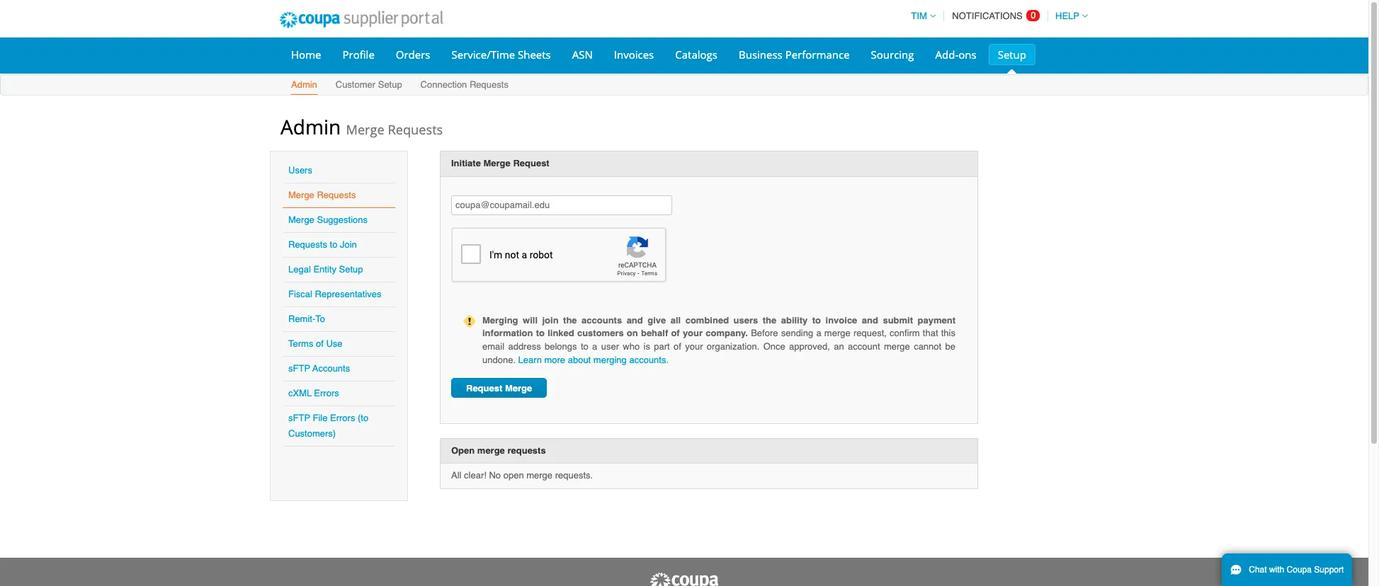 Task type: locate. For each thing, give the bounding box(es) containing it.
1 vertical spatial setup
[[378, 79, 402, 90]]

business performance
[[739, 47, 850, 62]]

home link
[[282, 44, 331, 65]]

users
[[288, 165, 312, 176]]

2 sftp from the top
[[288, 413, 310, 424]]

to up about
[[581, 341, 589, 352]]

of right part
[[674, 341, 681, 352]]

part
[[654, 341, 670, 352]]

1 vertical spatial your
[[685, 341, 703, 352]]

user
[[601, 341, 619, 352]]

this
[[941, 328, 956, 339]]

accounts
[[313, 363, 350, 374]]

add-
[[936, 47, 959, 62]]

linked
[[548, 328, 574, 339]]

terms of use
[[288, 339, 343, 349]]

sftp file errors (to customers) link
[[288, 413, 369, 439]]

of inside 'before sending a merge request, confirm that this email address belongs to a user who is part of your organization. once approved, an account merge cannot be undone.'
[[674, 341, 681, 352]]

request merge
[[466, 383, 532, 394]]

0 horizontal spatial coupa supplier portal image
[[270, 2, 452, 38]]

initiate merge request
[[451, 158, 550, 169]]

tim
[[911, 11, 927, 21]]

asn link
[[563, 44, 602, 65]]

to
[[315, 314, 325, 324]]

to
[[330, 239, 338, 250], [812, 315, 821, 326], [536, 328, 545, 339], [581, 341, 589, 352]]

sftp up cxml
[[288, 363, 310, 374]]

asn
[[572, 47, 593, 62]]

1 horizontal spatial and
[[862, 315, 879, 326]]

1 vertical spatial sftp
[[288, 413, 310, 424]]

chat
[[1249, 565, 1267, 575]]

request up coupa@coupamail.edu text box
[[513, 158, 550, 169]]

requests down connection
[[388, 121, 443, 138]]

1 horizontal spatial request
[[513, 158, 550, 169]]

invoices link
[[605, 44, 663, 65]]

1 horizontal spatial coupa supplier portal image
[[649, 572, 720, 587]]

setup inside 'link'
[[998, 47, 1027, 62]]

sftp inside sftp file errors (to customers)
[[288, 413, 310, 424]]

help link
[[1049, 11, 1088, 21]]

merge
[[346, 121, 385, 138], [484, 158, 511, 169], [288, 190, 314, 201], [288, 215, 314, 225], [505, 383, 532, 394]]

the up before at right
[[763, 315, 777, 326]]

catalogs link
[[666, 44, 727, 65]]

the up linked
[[563, 315, 577, 326]]

merge requests link
[[288, 190, 356, 201]]

is
[[644, 341, 650, 352]]

to right ability
[[812, 315, 821, 326]]

service/time
[[452, 47, 515, 62]]

orders
[[396, 47, 430, 62]]

2 horizontal spatial setup
[[998, 47, 1027, 62]]

profile
[[343, 47, 375, 62]]

suggestions
[[317, 215, 368, 225]]

remit-to
[[288, 314, 325, 324]]

1 horizontal spatial setup
[[378, 79, 402, 90]]

be
[[946, 341, 956, 352]]

orders link
[[387, 44, 440, 65]]

setup right customer
[[378, 79, 402, 90]]

of down all
[[671, 328, 680, 339]]

account
[[848, 341, 880, 352]]

customers
[[577, 328, 624, 339]]

all
[[671, 315, 681, 326]]

notifications 0
[[952, 10, 1036, 21]]

0 vertical spatial setup
[[998, 47, 1027, 62]]

merge for request
[[505, 383, 532, 394]]

cxml
[[288, 388, 312, 399]]

remit-to link
[[288, 314, 325, 324]]

merge down the customer setup link
[[346, 121, 385, 138]]

behalf
[[641, 328, 668, 339]]

legal
[[288, 264, 311, 275]]

merge for admin
[[346, 121, 385, 138]]

your inside 'before sending a merge request, confirm that this email address belongs to a user who is part of your organization. once approved, an account merge cannot be undone.'
[[685, 341, 703, 352]]

request down undone.
[[466, 383, 503, 394]]

merge down learn
[[505, 383, 532, 394]]

invoices
[[614, 47, 654, 62]]

will
[[523, 315, 538, 326]]

0 horizontal spatial and
[[627, 315, 643, 326]]

cxml errors link
[[288, 388, 339, 399]]

use
[[326, 339, 343, 349]]

0 vertical spatial admin
[[291, 79, 317, 90]]

1 sftp from the top
[[288, 363, 310, 374]]

add-ons
[[936, 47, 977, 62]]

request
[[513, 158, 550, 169], [466, 383, 503, 394]]

notifications
[[952, 11, 1023, 21]]

before sending a merge request, confirm that this email address belongs to a user who is part of your organization. once approved, an account merge cannot be undone.
[[482, 328, 956, 365]]

admin inside admin link
[[291, 79, 317, 90]]

merge right initiate
[[484, 158, 511, 169]]

errors left (to
[[330, 413, 355, 424]]

a up approved,
[[816, 328, 822, 339]]

setup down notifications 0
[[998, 47, 1027, 62]]

of left 'use'
[[316, 339, 324, 349]]

of inside merging will join the accounts and give all combined users the ability to invoice and submit payment information to linked customers on behalf of your company.
[[671, 328, 680, 339]]

0 horizontal spatial a
[[592, 341, 598, 352]]

2 vertical spatial setup
[[339, 264, 363, 275]]

sftp up 'customers)'
[[288, 413, 310, 424]]

and up the on on the left of page
[[627, 315, 643, 326]]

admin down admin link
[[281, 113, 341, 140]]

admin
[[291, 79, 317, 90], [281, 113, 341, 140]]

0 horizontal spatial setup
[[339, 264, 363, 275]]

merge inside admin merge requests
[[346, 121, 385, 138]]

a
[[816, 328, 822, 339], [592, 341, 598, 352]]

sourcing link
[[862, 44, 924, 65]]

merge down merge requests link
[[288, 215, 314, 225]]

business
[[739, 47, 783, 62]]

coupa@coupamail.edu text field
[[451, 196, 672, 215]]

1 horizontal spatial a
[[816, 328, 822, 339]]

invoice
[[826, 315, 858, 326]]

organization.
[[707, 341, 760, 352]]

ability
[[781, 315, 808, 326]]

0 vertical spatial your
[[683, 328, 703, 339]]

errors inside sftp file errors (to customers)
[[330, 413, 355, 424]]

requests to join link
[[288, 239, 357, 250]]

navigation
[[905, 2, 1088, 30]]

1 vertical spatial request
[[466, 383, 503, 394]]

customer
[[336, 79, 376, 90]]

merge suggestions
[[288, 215, 368, 225]]

coupa supplier portal image
[[270, 2, 452, 38], [649, 572, 720, 587]]

1 horizontal spatial the
[[763, 315, 777, 326]]

navigation containing notifications 0
[[905, 2, 1088, 30]]

requests to join
[[288, 239, 357, 250]]

setup down join
[[339, 264, 363, 275]]

a up 'learn more about merging accounts.'
[[592, 341, 598, 352]]

2 and from the left
[[862, 315, 879, 326]]

sftp file errors (to customers)
[[288, 413, 369, 439]]

merge requests
[[288, 190, 356, 201]]

1 vertical spatial errors
[[330, 413, 355, 424]]

file
[[313, 413, 328, 424]]

1 vertical spatial admin
[[281, 113, 341, 140]]

0 horizontal spatial request
[[466, 383, 503, 394]]

requests up legal on the left top of page
[[288, 239, 327, 250]]

0 horizontal spatial the
[[563, 315, 577, 326]]

merge inside button
[[505, 383, 532, 394]]

merge
[[825, 328, 851, 339], [884, 341, 910, 352], [477, 445, 505, 456], [527, 471, 553, 481]]

users
[[734, 315, 758, 326]]

requests
[[470, 79, 509, 90], [388, 121, 443, 138], [317, 190, 356, 201], [288, 239, 327, 250]]

an
[[834, 341, 844, 352]]

and up "request," on the bottom right of the page
[[862, 315, 879, 326]]

performance
[[785, 47, 850, 62]]

payment
[[918, 315, 956, 326]]

errors down the accounts
[[314, 388, 339, 399]]

about
[[568, 355, 591, 365]]

admin down home
[[291, 79, 317, 90]]

the
[[563, 315, 577, 326], [763, 315, 777, 326]]

initiate
[[451, 158, 481, 169]]

that
[[923, 328, 938, 339]]

0 vertical spatial sftp
[[288, 363, 310, 374]]



Task type: vqa. For each thing, say whether or not it's contained in the screenshot.
middle Setup
yes



Task type: describe. For each thing, give the bounding box(es) containing it.
representatives
[[315, 289, 382, 300]]

your inside merging will join the accounts and give all combined users the ability to invoice and submit payment information to linked customers on behalf of your company.
[[683, 328, 703, 339]]

join
[[542, 315, 559, 326]]

service/time sheets
[[452, 47, 551, 62]]

who
[[623, 341, 640, 352]]

to down join
[[536, 328, 545, 339]]

legal entity setup
[[288, 264, 363, 275]]

cxml errors
[[288, 388, 339, 399]]

merging
[[482, 315, 518, 326]]

terms of use link
[[288, 339, 343, 349]]

customer setup link
[[335, 77, 403, 95]]

requests up suggestions
[[317, 190, 356, 201]]

combined
[[686, 315, 729, 326]]

0
[[1031, 10, 1036, 21]]

sftp accounts link
[[288, 363, 350, 374]]

cannot
[[914, 341, 942, 352]]

2 the from the left
[[763, 315, 777, 326]]

sftp for sftp file errors (to customers)
[[288, 413, 310, 424]]

sourcing
[[871, 47, 914, 62]]

company.
[[706, 328, 748, 339]]

sftp accounts
[[288, 363, 350, 374]]

request merge button
[[451, 378, 547, 398]]

0 vertical spatial request
[[513, 158, 550, 169]]

request,
[[854, 328, 887, 339]]

1 the from the left
[[563, 315, 577, 326]]

merge up no
[[477, 445, 505, 456]]

confirm
[[890, 328, 920, 339]]

address
[[508, 341, 541, 352]]

accounts.
[[629, 355, 669, 365]]

sending
[[781, 328, 814, 339]]

merge down confirm
[[884, 341, 910, 352]]

merge up the an
[[825, 328, 851, 339]]

submit
[[883, 315, 913, 326]]

(to
[[358, 413, 369, 424]]

before
[[751, 328, 778, 339]]

connection requests link
[[420, 77, 509, 95]]

0 vertical spatial a
[[816, 328, 822, 339]]

open
[[451, 445, 475, 456]]

connection
[[421, 79, 467, 90]]

more
[[544, 355, 565, 365]]

learn more about merging accounts. link
[[518, 355, 669, 365]]

0 vertical spatial errors
[[314, 388, 339, 399]]

join
[[340, 239, 357, 250]]

support
[[1314, 565, 1344, 575]]

fiscal representatives link
[[288, 289, 382, 300]]

merge suggestions link
[[288, 215, 368, 225]]

all clear! no open merge requests.
[[451, 471, 593, 481]]

learn
[[518, 355, 542, 365]]

admin for admin merge requests
[[281, 113, 341, 140]]

requests
[[508, 445, 546, 456]]

admin for admin
[[291, 79, 317, 90]]

request inside request merge button
[[466, 383, 503, 394]]

requests down service/time
[[470, 79, 509, 90]]

sftp for sftp accounts
[[288, 363, 310, 374]]

requests inside admin merge requests
[[388, 121, 443, 138]]

terms
[[288, 339, 313, 349]]

users link
[[288, 165, 312, 176]]

admin link
[[290, 77, 318, 95]]

merge right open
[[527, 471, 553, 481]]

1 and from the left
[[627, 315, 643, 326]]

customers)
[[288, 429, 336, 439]]

open merge requests
[[451, 445, 546, 456]]

help
[[1056, 11, 1080, 21]]

customer setup
[[336, 79, 402, 90]]

profile link
[[333, 44, 384, 65]]

with
[[1270, 565, 1285, 575]]

admin merge requests
[[281, 113, 443, 140]]

merge for initiate
[[484, 158, 511, 169]]

chat with coupa support button
[[1222, 554, 1353, 587]]

1 vertical spatial a
[[592, 341, 598, 352]]

open
[[504, 471, 524, 481]]

information
[[482, 328, 533, 339]]

merge down users link
[[288, 190, 314, 201]]

email
[[482, 341, 505, 352]]

give
[[648, 315, 666, 326]]

catalogs
[[675, 47, 718, 62]]

once
[[764, 341, 786, 352]]

all
[[451, 471, 462, 481]]

0 vertical spatial coupa supplier portal image
[[270, 2, 452, 38]]

fiscal representatives
[[288, 289, 382, 300]]

to left join
[[330, 239, 338, 250]]

sheets
[[518, 47, 551, 62]]

1 vertical spatial coupa supplier portal image
[[649, 572, 720, 587]]

remit-
[[288, 314, 315, 324]]

no
[[489, 471, 501, 481]]

to inside 'before sending a merge request, confirm that this email address belongs to a user who is part of your organization. once approved, an account merge cannot be undone.'
[[581, 341, 589, 352]]

legal entity setup link
[[288, 264, 363, 275]]

business performance link
[[730, 44, 859, 65]]

on
[[627, 328, 638, 339]]

merging
[[594, 355, 627, 365]]

setup link
[[989, 44, 1036, 65]]

belongs
[[545, 341, 577, 352]]



